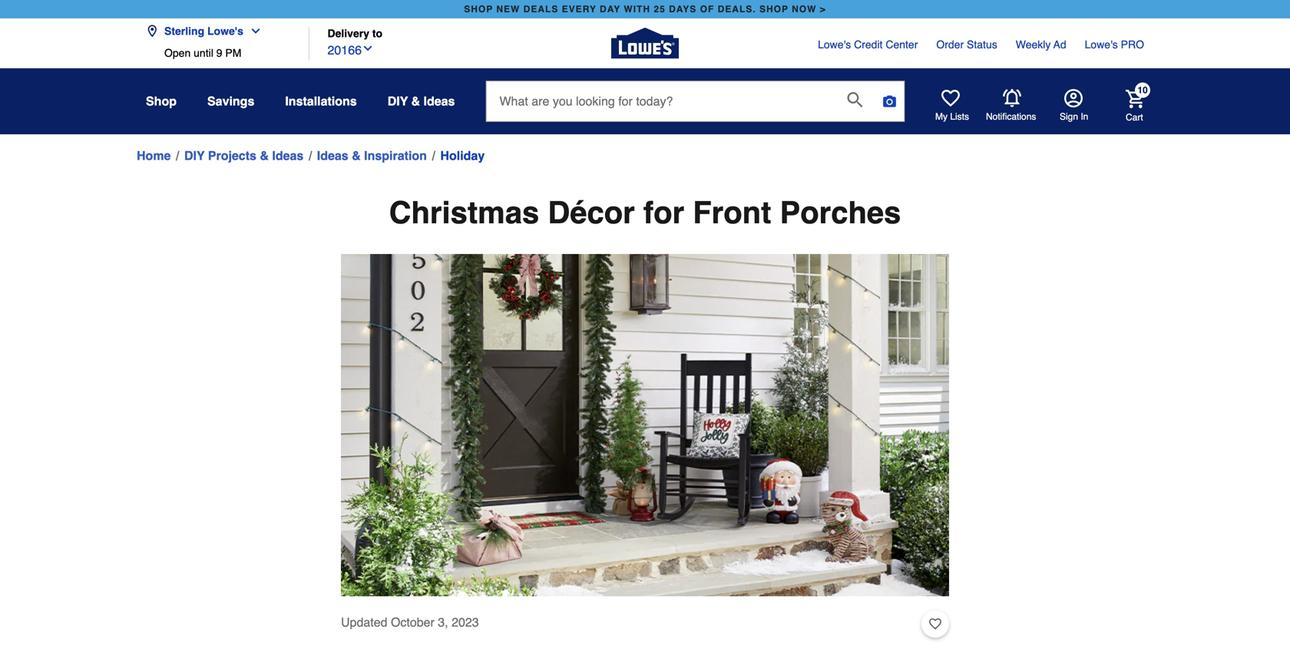 Task type: locate. For each thing, give the bounding box(es) containing it.
lowe's credit center
[[818, 38, 919, 51]]

projects
[[208, 149, 257, 163]]

& up "inspiration"
[[412, 94, 420, 108]]

ideas
[[424, 94, 455, 108], [272, 149, 304, 163], [317, 149, 349, 163]]

lowe's up 9
[[207, 25, 244, 37]]

diy left projects
[[184, 149, 205, 163]]

0 vertical spatial diy
[[388, 94, 408, 108]]

1 horizontal spatial shop
[[760, 4, 789, 15]]

october
[[391, 616, 435, 630]]

&
[[412, 94, 420, 108], [260, 149, 269, 163], [352, 149, 361, 163]]

0 horizontal spatial chevron down image
[[244, 25, 262, 37]]

shop
[[146, 94, 177, 108]]

0 vertical spatial chevron down image
[[244, 25, 262, 37]]

deals.
[[718, 4, 757, 15]]

updated october 3, 2023
[[341, 616, 479, 630]]

ideas down "installations" button
[[317, 149, 349, 163]]

lowe's
[[207, 25, 244, 37], [818, 38, 852, 51], [1085, 38, 1119, 51]]

chevron down image inside 20166 button
[[362, 42, 374, 55]]

to
[[373, 27, 383, 40]]

ideas inside button
[[424, 94, 455, 108]]

my lists link
[[936, 89, 970, 123]]

pm
[[225, 47, 242, 59]]

lowe's for lowe's pro
[[1085, 38, 1119, 51]]

& left "inspiration"
[[352, 149, 361, 163]]

delivery
[[328, 27, 370, 40]]

& for ideas
[[352, 149, 361, 163]]

order status link
[[937, 37, 998, 52]]

2 horizontal spatial ideas
[[424, 94, 455, 108]]

diy projects & ideas
[[184, 149, 304, 163]]

1 horizontal spatial diy
[[388, 94, 408, 108]]

0 horizontal spatial ideas
[[272, 149, 304, 163]]

ad
[[1054, 38, 1067, 51]]

lowe's left pro
[[1085, 38, 1119, 51]]

chevron down image inside sterling lowe's button
[[244, 25, 262, 37]]

2 horizontal spatial lowe's
[[1085, 38, 1119, 51]]

notifications
[[987, 111, 1037, 122]]

chevron down image
[[244, 25, 262, 37], [362, 42, 374, 55]]

lowe's inside button
[[207, 25, 244, 37]]

inspiration
[[364, 149, 427, 163]]

diy for diy projects & ideas
[[184, 149, 205, 163]]

& inside button
[[412, 94, 420, 108]]

diy inside button
[[388, 94, 408, 108]]

delivery to
[[328, 27, 383, 40]]

now
[[792, 4, 817, 15]]

1 horizontal spatial &
[[352, 149, 361, 163]]

diy for diy & ideas
[[388, 94, 408, 108]]

25
[[654, 4, 666, 15]]

lowe's for lowe's credit center
[[818, 38, 852, 51]]

porches
[[780, 195, 902, 231]]

until
[[194, 47, 213, 59]]

weekly
[[1016, 38, 1051, 51]]

1 vertical spatial diy
[[184, 149, 205, 163]]

& right projects
[[260, 149, 269, 163]]

1 horizontal spatial ideas
[[317, 149, 349, 163]]

0 horizontal spatial diy
[[184, 149, 205, 163]]

shop left the now
[[760, 4, 789, 15]]

shop new deals every day with 25 days of deals. shop now > link
[[461, 0, 830, 18]]

diy & ideas button
[[388, 88, 455, 115]]

for
[[644, 195, 685, 231]]

3,
[[438, 616, 448, 630]]

open until 9 pm
[[164, 47, 242, 59]]

shop
[[464, 4, 493, 15], [760, 4, 789, 15]]

ideas up holiday
[[424, 94, 455, 108]]

lowe's home improvement cart image
[[1126, 90, 1145, 108]]

ideas right projects
[[272, 149, 304, 163]]

sterling
[[164, 25, 204, 37]]

savings button
[[207, 88, 255, 115]]

1 vertical spatial chevron down image
[[362, 42, 374, 55]]

1 horizontal spatial lowe's
[[818, 38, 852, 51]]

2 horizontal spatial &
[[412, 94, 420, 108]]

lowe's home improvement lists image
[[942, 89, 960, 108]]

center
[[886, 38, 919, 51]]

installations
[[285, 94, 357, 108]]

camera image
[[882, 94, 898, 109]]

0 horizontal spatial lowe's
[[207, 25, 244, 37]]

0 horizontal spatial shop
[[464, 4, 493, 15]]

lowe's home improvement logo image
[[612, 10, 679, 77]]

lowe's credit center link
[[818, 37, 919, 52]]

updated
[[341, 616, 388, 630]]

order
[[937, 38, 964, 51]]

None search field
[[486, 81, 906, 136]]

new
[[497, 4, 520, 15]]

shop left new in the top of the page
[[464, 4, 493, 15]]

1 horizontal spatial chevron down image
[[362, 42, 374, 55]]

a front porch decorated with holiday garland, string lights and a red and green welcome mat. image
[[341, 254, 950, 597]]

2023
[[452, 616, 479, 630]]

lowe's left credit
[[818, 38, 852, 51]]

of
[[701, 4, 715, 15]]

deals
[[524, 4, 559, 15]]

christmas
[[389, 195, 540, 231]]

diy
[[388, 94, 408, 108], [184, 149, 205, 163]]

ideas & inspiration link
[[317, 147, 427, 165]]

diy up "inspiration"
[[388, 94, 408, 108]]

status
[[967, 38, 998, 51]]

sign
[[1060, 111, 1079, 122]]



Task type: describe. For each thing, give the bounding box(es) containing it.
décor
[[548, 195, 635, 231]]

sterling lowe's
[[164, 25, 244, 37]]

9
[[216, 47, 222, 59]]

my lists
[[936, 111, 970, 122]]

cart
[[1126, 112, 1144, 123]]

holiday link
[[441, 147, 485, 165]]

holiday
[[441, 149, 485, 163]]

1 shop from the left
[[464, 4, 493, 15]]

weekly ad
[[1016, 38, 1067, 51]]

lists
[[951, 111, 970, 122]]

front
[[693, 195, 772, 231]]

sign in button
[[1060, 89, 1089, 123]]

sign in
[[1060, 111, 1089, 122]]

pro
[[1122, 38, 1145, 51]]

20166 button
[[328, 40, 374, 60]]

heart outline image
[[930, 616, 942, 633]]

shop button
[[146, 88, 177, 115]]

with
[[624, 4, 651, 15]]

order status
[[937, 38, 998, 51]]

& for diy
[[412, 94, 420, 108]]

sterling lowe's button
[[146, 16, 268, 47]]

savings
[[207, 94, 255, 108]]

10
[[1138, 85, 1149, 96]]

home link
[[137, 147, 171, 165]]

days
[[669, 4, 697, 15]]

home
[[137, 149, 171, 163]]

Search Query text field
[[487, 81, 836, 121]]

ideas & inspiration
[[317, 149, 427, 163]]

lowe's home improvement account image
[[1065, 89, 1083, 108]]

installations button
[[285, 88, 357, 115]]

christmas décor for front porches
[[389, 195, 902, 231]]

open
[[164, 47, 191, 59]]

>
[[820, 4, 827, 15]]

diy & ideas
[[388, 94, 455, 108]]

lowe's pro
[[1085, 38, 1145, 51]]

search image
[[848, 92, 863, 108]]

my
[[936, 111, 948, 122]]

in
[[1081, 111, 1089, 122]]

lowe's home improvement notification center image
[[1004, 89, 1022, 108]]

every
[[562, 4, 597, 15]]

diy projects & ideas link
[[184, 147, 304, 165]]

lowe's pro link
[[1085, 37, 1145, 52]]

0 horizontal spatial &
[[260, 149, 269, 163]]

shop new deals every day with 25 days of deals. shop now >
[[464, 4, 827, 15]]

weekly ad link
[[1016, 37, 1067, 52]]

20166
[[328, 43, 362, 57]]

day
[[600, 4, 621, 15]]

location image
[[146, 25, 158, 37]]

credit
[[855, 38, 883, 51]]

2 shop from the left
[[760, 4, 789, 15]]



Task type: vqa. For each thing, say whether or not it's contained in the screenshot.
sterling
yes



